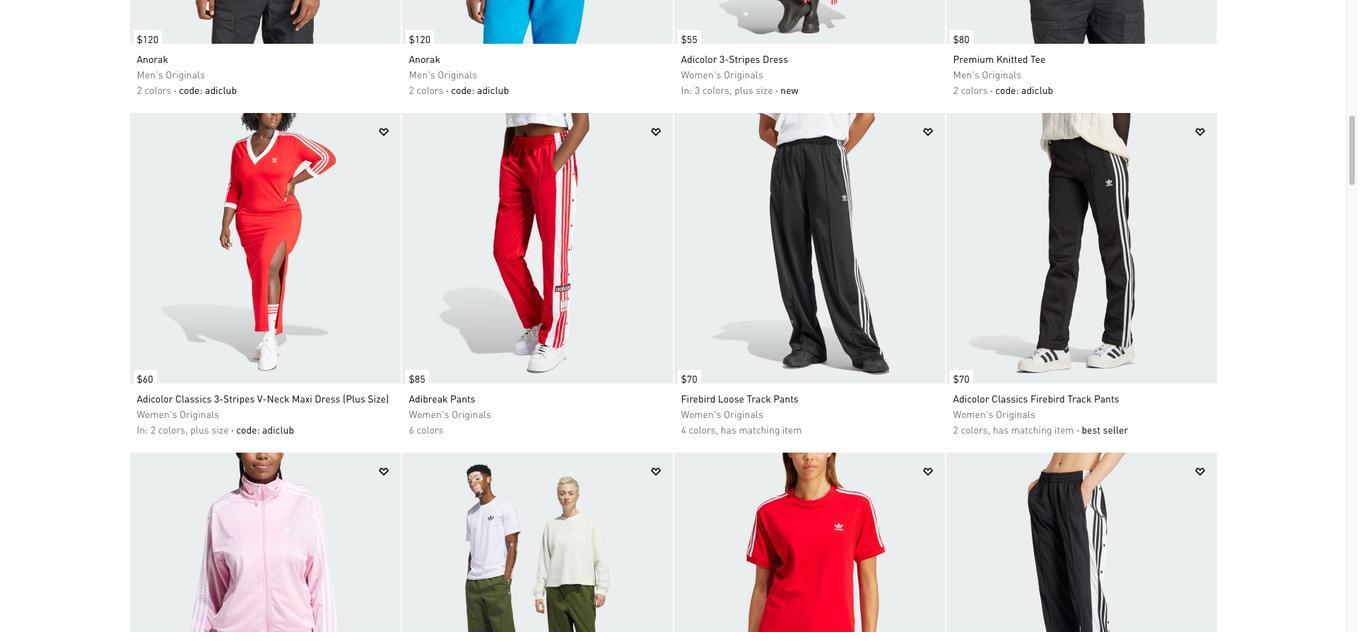 Task type: describe. For each thing, give the bounding box(es) containing it.
size)
[[368, 393, 389, 405]]

has inside adicolor classics firebird track pants women's originals 2 colors, has matching item · best seller
[[993, 424, 1009, 436]]

track inside firebird loose track pants women's originals 4 colors, has matching item
[[747, 393, 771, 405]]

originals inside adibreak pants women's originals 6 colors
[[452, 408, 491, 421]]

2 inside adicolor classics firebird track pants women's originals 2 colors, has matching item · best seller
[[953, 424, 959, 436]]

$85
[[409, 373, 425, 386]]

women's inside adicolor classics firebird track pants women's originals 2 colors, has matching item · best seller
[[953, 408, 994, 421]]

maxi
[[292, 393, 312, 405]]

new
[[781, 84, 799, 96]]

· inside adicolor classics 3-stripes v-neck maxi dress (plus size) women's originals in: 2 colors, plus size · code: adiclub
[[231, 424, 234, 436]]

colors inside adibreak pants women's originals 6 colors
[[417, 424, 444, 436]]

(plus
[[343, 393, 365, 405]]

women's originals black firebird loose track pants image
[[674, 113, 945, 384]]

$55
[[681, 33, 698, 45]]

men's inside premium knitted tee men's originals 2 colors · code: adiclub
[[953, 68, 980, 81]]

· inside premium knitted tee men's originals 2 colors · code: adiclub
[[991, 84, 993, 96]]

knitted
[[997, 53, 1028, 65]]

$55 link
[[674, 24, 701, 48]]

originals inside adicolor 3-stripes dress women's originals in: 3 colors, plus size · new
[[724, 68, 763, 81]]

women's originals red adibreak pants image
[[402, 113, 673, 384]]

colors, inside adicolor 3-stripes dress women's originals in: 3 colors, plus size · new
[[703, 84, 732, 96]]

colors, inside firebird loose track pants women's originals 4 colors, has matching item
[[689, 424, 719, 436]]

$70 for adicolor classics firebird track pants
[[953, 373, 970, 386]]

anorak for $120 link corresponding to men's originals white anorak image
[[137, 53, 168, 65]]

originals inside adicolor classics 3-stripes v-neck maxi dress (plus size) women's originals in: 2 colors, plus size · code: adiclub
[[180, 408, 219, 421]]

in: inside adicolor 3-stripes dress women's originals in: 3 colors, plus size · new
[[681, 84, 693, 96]]

firebird inside firebird loose track pants women's originals 4 colors, has matching item
[[681, 393, 716, 405]]

stripes inside adicolor classics 3-stripes v-neck maxi dress (plus size) women's originals in: 2 colors, plus size · code: adiclub
[[223, 393, 255, 405]]

in: inside adicolor classics 3-stripes v-neck maxi dress (plus size) women's originals in: 2 colors, plus size · code: adiclub
[[137, 424, 148, 436]]

adicolor 3-stripes dress women's originals in: 3 colors, plus size · new
[[681, 53, 799, 96]]

women's originals black adicolor classics firebird track pants image
[[946, 113, 1217, 384]]

code: inside premium knitted tee men's originals 2 colors · code: adiclub
[[996, 84, 1019, 96]]

· inside adicolor 3-stripes dress women's originals in: 3 colors, plus size · new
[[776, 84, 778, 96]]

men's originals blue premium knitted tee image
[[946, 0, 1217, 44]]

originals inside premium knitted tee men's originals 2 colors · code: adiclub
[[982, 68, 1022, 81]]

size inside adicolor classics 3-stripes v-neck maxi dress (plus size) women's originals in: 2 colors, plus size · code: adiclub
[[212, 424, 229, 436]]

women's originals red adicolor classics 3-stripes v-neck maxi dress (plus size) image
[[130, 113, 401, 384]]

women's originals red adicolor 3-stripes dress image
[[674, 0, 945, 44]]

pants inside firebird loose track pants women's originals 4 colors, has matching item
[[774, 393, 799, 405]]

2 inside premium knitted tee men's originals 2 colors · code: adiclub
[[953, 84, 959, 96]]

stripes inside adicolor 3-stripes dress women's originals in: 3 colors, plus size · new
[[729, 53, 760, 65]]

adicolor classics firebird track pants women's originals 2 colors, has matching item · best seller
[[953, 393, 1129, 436]]

colors inside premium knitted tee men's originals 2 colors · code: adiclub
[[961, 84, 988, 96]]

originals green pintuck pants (gender neutral) image
[[402, 453, 673, 633]]

neck
[[267, 393, 290, 405]]

size inside adicolor 3-stripes dress women's originals in: 3 colors, plus size · new
[[756, 84, 773, 96]]

anorak men's originals 2 colors · code: adiclub for $120 link related to men's originals black anorak image at the top left of page
[[409, 53, 509, 96]]

track inside adicolor classics firebird track pants women's originals 2 colors, has matching item · best seller
[[1068, 393, 1092, 405]]

men's originals black anorak image
[[402, 0, 673, 44]]

$120 for $120 link related to men's originals black anorak image at the top left of page
[[409, 33, 431, 45]]

tee
[[1031, 53, 1046, 65]]

3- inside adicolor classics 3-stripes v-neck maxi dress (plus size) women's originals in: 2 colors, plus size · code: adiclub
[[214, 393, 223, 405]]

women's inside firebird loose track pants women's originals 4 colors, has matching item
[[681, 408, 721, 421]]

pants inside adibreak pants women's originals 6 colors
[[450, 393, 475, 405]]

has inside firebird loose track pants women's originals 4 colors, has matching item
[[721, 424, 737, 436]]

men's for $120 link related to men's originals black anorak image at the top left of page
[[409, 68, 435, 81]]

loose
[[718, 393, 745, 405]]

colors, inside adicolor classics firebird track pants women's originals 2 colors, has matching item · best seller
[[961, 424, 991, 436]]

women's originals black adibreak pants image
[[946, 453, 1217, 633]]

$60
[[137, 373, 153, 386]]

best
[[1082, 424, 1101, 436]]

3
[[695, 84, 700, 96]]

classics for firebird
[[992, 393, 1028, 405]]

premium
[[953, 53, 994, 65]]

$120 for $120 link corresponding to men's originals white anorak image
[[137, 33, 158, 45]]

women's inside adicolor 3-stripes dress women's originals in: 3 colors, plus size · new
[[681, 68, 721, 81]]



Task type: locate. For each thing, give the bounding box(es) containing it.
adicolor inside adicolor classics firebird track pants women's originals 2 colors, has matching item · best seller
[[953, 393, 990, 405]]

item
[[783, 424, 802, 436], [1055, 424, 1074, 436]]

0 vertical spatial in:
[[681, 84, 693, 96]]

1 vertical spatial plus
[[190, 424, 209, 436]]

0 horizontal spatial classics
[[175, 393, 212, 405]]

$70 link for firebird loose track pants
[[674, 364, 701, 388]]

dress right maxi
[[315, 393, 340, 405]]

1 horizontal spatial stripes
[[729, 53, 760, 65]]

adicolor for adicolor classics firebird track pants women's originals 2 colors, has matching item · best seller
[[953, 393, 990, 405]]

$70 link
[[674, 364, 701, 388], [946, 364, 973, 388]]

adiclub
[[205, 84, 237, 96], [477, 84, 509, 96], [1022, 84, 1054, 96], [262, 424, 294, 436]]

2 anorak men's originals 2 colors · code: adiclub from the left
[[409, 53, 509, 96]]

1 horizontal spatial in:
[[681, 84, 693, 96]]

0 horizontal spatial size
[[212, 424, 229, 436]]

0 horizontal spatial anorak
[[137, 53, 168, 65]]

firebird
[[681, 393, 716, 405], [1031, 393, 1065, 405]]

women's inside adicolor classics 3-stripes v-neck maxi dress (plus size) women's originals in: 2 colors, plus size · code: adiclub
[[137, 408, 177, 421]]

1 horizontal spatial classics
[[992, 393, 1028, 405]]

$80
[[953, 33, 970, 45]]

adicolor for adicolor 3-stripes dress women's originals in: 3 colors, plus size · new
[[681, 53, 717, 65]]

1 horizontal spatial plus
[[735, 84, 754, 96]]

v-
[[257, 393, 267, 405]]

2 matching from the left
[[1011, 424, 1052, 436]]

1 $70 link from the left
[[674, 364, 701, 388]]

0 horizontal spatial 3-
[[214, 393, 223, 405]]

0 horizontal spatial $70 link
[[674, 364, 701, 388]]

code: inside adicolor classics 3-stripes v-neck maxi dress (plus size) women's originals in: 2 colors, plus size · code: adiclub
[[236, 424, 260, 436]]

pants
[[450, 393, 475, 405], [774, 393, 799, 405], [1094, 393, 1119, 405]]

1 horizontal spatial $120 link
[[402, 24, 434, 48]]

1 track from the left
[[747, 393, 771, 405]]

$120 link for men's originals white anorak image
[[130, 24, 162, 48]]

2 $120 link from the left
[[402, 24, 434, 48]]

colors
[[144, 84, 171, 96], [417, 84, 444, 96], [961, 84, 988, 96], [417, 424, 444, 436]]

1 anorak men's originals 2 colors · code: adiclub from the left
[[137, 53, 237, 96]]

$120 link
[[130, 24, 162, 48], [402, 24, 434, 48]]

0 horizontal spatial anorak men's originals 2 colors · code: adiclub
[[137, 53, 237, 96]]

women's
[[681, 68, 721, 81], [137, 408, 177, 421], [409, 408, 449, 421], [681, 408, 721, 421], [953, 408, 994, 421]]

1 horizontal spatial pants
[[774, 393, 799, 405]]

1 horizontal spatial 3-
[[720, 53, 729, 65]]

anorak
[[137, 53, 168, 65], [409, 53, 440, 65]]

2 classics from the left
[[992, 393, 1028, 405]]

plus inside adicolor 3-stripes dress women's originals in: 3 colors, plus size · new
[[735, 84, 754, 96]]

seller
[[1103, 424, 1129, 436]]

matching inside firebird loose track pants women's originals 4 colors, has matching item
[[739, 424, 780, 436]]

2 item from the left
[[1055, 424, 1074, 436]]

1 horizontal spatial anorak men's originals 2 colors · code: adiclub
[[409, 53, 509, 96]]

men's originals white anorak image
[[130, 0, 401, 44]]

track right loose
[[747, 393, 771, 405]]

item inside adicolor classics firebird track pants women's originals 2 colors, has matching item · best seller
[[1055, 424, 1074, 436]]

2 track from the left
[[1068, 393, 1092, 405]]

1 matching from the left
[[739, 424, 780, 436]]

0 vertical spatial dress
[[763, 53, 788, 65]]

dress inside adicolor classics 3-stripes v-neck maxi dress (plus size) women's originals in: 2 colors, plus size · code: adiclub
[[315, 393, 340, 405]]

2 horizontal spatial pants
[[1094, 393, 1119, 405]]

3 pants from the left
[[1094, 393, 1119, 405]]

matching down loose
[[739, 424, 780, 436]]

1 vertical spatial stripes
[[223, 393, 255, 405]]

1 horizontal spatial $70
[[953, 373, 970, 386]]

2 horizontal spatial adicolor
[[953, 393, 990, 405]]

1 $120 from the left
[[137, 33, 158, 45]]

anorak men's originals 2 colors · code: adiclub
[[137, 53, 237, 96], [409, 53, 509, 96]]

0 horizontal spatial stripes
[[223, 393, 255, 405]]

1 horizontal spatial anorak
[[409, 53, 440, 65]]

adicolor inside adicolor 3-stripes dress women's originals in: 3 colors, plus size · new
[[681, 53, 717, 65]]

0 horizontal spatial plus
[[190, 424, 209, 436]]

1 vertical spatial dress
[[315, 393, 340, 405]]

dress up new
[[763, 53, 788, 65]]

2 $70 from the left
[[953, 373, 970, 386]]

anorak for $120 link related to men's originals black anorak image at the top left of page
[[409, 53, 440, 65]]

1 vertical spatial 3-
[[214, 393, 223, 405]]

premium knitted tee men's originals 2 colors · code: adiclub
[[953, 53, 1054, 96]]

adiclub inside premium knitted tee men's originals 2 colors · code: adiclub
[[1022, 84, 1054, 96]]

adicolor for adicolor classics 3-stripes v-neck maxi dress (plus size) women's originals in: 2 colors, plus size · code: adiclub
[[137, 393, 173, 405]]

0 horizontal spatial matching
[[739, 424, 780, 436]]

classics inside adicolor classics 3-stripes v-neck maxi dress (plus size) women's originals in: 2 colors, plus size · code: adiclub
[[175, 393, 212, 405]]

track up best
[[1068, 393, 1092, 405]]

0 horizontal spatial firebird
[[681, 393, 716, 405]]

1 horizontal spatial firebird
[[1031, 393, 1065, 405]]

1 classics from the left
[[175, 393, 212, 405]]

classics inside adicolor classics firebird track pants women's originals 2 colors, has matching item · best seller
[[992, 393, 1028, 405]]

men's
[[137, 68, 163, 81], [409, 68, 435, 81], [953, 68, 980, 81]]

0 vertical spatial stripes
[[729, 53, 760, 65]]

1 horizontal spatial adicolor
[[681, 53, 717, 65]]

1 horizontal spatial size
[[756, 84, 773, 96]]

matching inside adicolor classics firebird track pants women's originals 2 colors, has matching item · best seller
[[1011, 424, 1052, 436]]

1 horizontal spatial $70 link
[[946, 364, 973, 388]]

0 horizontal spatial $120 link
[[130, 24, 162, 48]]

0 horizontal spatial in:
[[137, 424, 148, 436]]

originals inside firebird loose track pants women's originals 4 colors, has matching item
[[724, 408, 763, 421]]

originals
[[166, 68, 205, 81], [438, 68, 477, 81], [724, 68, 763, 81], [982, 68, 1022, 81], [180, 408, 219, 421], [452, 408, 491, 421], [724, 408, 763, 421], [996, 408, 1036, 421]]

$120
[[137, 33, 158, 45], [409, 33, 431, 45]]

0 vertical spatial size
[[756, 84, 773, 96]]

item inside firebird loose track pants women's originals 4 colors, has matching item
[[783, 424, 802, 436]]

1 $70 from the left
[[681, 373, 698, 386]]

women's originals pink adicolor classics loose firebird track top image
[[130, 453, 401, 633]]

1 pants from the left
[[450, 393, 475, 405]]

1 has from the left
[[721, 424, 737, 436]]

1 men's from the left
[[137, 68, 163, 81]]

2 inside adicolor classics 3-stripes v-neck maxi dress (plus size) women's originals in: 2 colors, plus size · code: adiclub
[[151, 424, 156, 436]]

0 horizontal spatial $70
[[681, 373, 698, 386]]

1 horizontal spatial men's
[[409, 68, 435, 81]]

has
[[721, 424, 737, 436], [993, 424, 1009, 436]]

in: left 3
[[681, 84, 693, 96]]

3 men's from the left
[[953, 68, 980, 81]]

4
[[681, 424, 686, 436]]

pants right loose
[[774, 393, 799, 405]]

classics for 3-
[[175, 393, 212, 405]]

size
[[756, 84, 773, 96], [212, 424, 229, 436]]

$70 for firebird loose track pants
[[681, 373, 698, 386]]

colors, inside adicolor classics 3-stripes v-neck maxi dress (plus size) women's originals in: 2 colors, plus size · code: adiclub
[[158, 424, 188, 436]]

$85 link
[[402, 364, 429, 388]]

$80 link
[[946, 24, 973, 48]]

1 vertical spatial size
[[212, 424, 229, 436]]

in: down '$60'
[[137, 424, 148, 436]]

women's originals red adicolor 3-stripes tee image
[[674, 453, 945, 633]]

1 vertical spatial in:
[[137, 424, 148, 436]]

adicolor classics 3-stripes v-neck maxi dress (plus size) women's originals in: 2 colors, plus size · code: adiclub
[[137, 393, 389, 436]]

stripes
[[729, 53, 760, 65], [223, 393, 255, 405]]

2 pants from the left
[[774, 393, 799, 405]]

2 $70 link from the left
[[946, 364, 973, 388]]

1 anorak from the left
[[137, 53, 168, 65]]

adibreak
[[409, 393, 448, 405]]

1 horizontal spatial track
[[1068, 393, 1092, 405]]

·
[[174, 84, 177, 96], [446, 84, 449, 96], [776, 84, 778, 96], [991, 84, 993, 96], [231, 424, 234, 436], [1077, 424, 1080, 436]]

women's inside adibreak pants women's originals 6 colors
[[409, 408, 449, 421]]

plus inside adicolor classics 3-stripes v-neck maxi dress (plus size) women's originals in: 2 colors, plus size · code: adiclub
[[190, 424, 209, 436]]

· inside adicolor classics firebird track pants women's originals 2 colors, has matching item · best seller
[[1077, 424, 1080, 436]]

0 horizontal spatial dress
[[315, 393, 340, 405]]

2 $120 from the left
[[409, 33, 431, 45]]

$120 link for men's originals black anorak image at the top left of page
[[402, 24, 434, 48]]

dress
[[763, 53, 788, 65], [315, 393, 340, 405]]

$70
[[681, 373, 698, 386], [953, 373, 970, 386]]

1 horizontal spatial $120
[[409, 33, 431, 45]]

pants up 'seller'
[[1094, 393, 1119, 405]]

2
[[137, 84, 142, 96], [409, 84, 414, 96], [953, 84, 959, 96], [151, 424, 156, 436], [953, 424, 959, 436]]

classics
[[175, 393, 212, 405], [992, 393, 1028, 405]]

0 horizontal spatial men's
[[137, 68, 163, 81]]

1 horizontal spatial dress
[[763, 53, 788, 65]]

in:
[[681, 84, 693, 96], [137, 424, 148, 436]]

adiclub inside adicolor classics 3-stripes v-neck maxi dress (plus size) women's originals in: 2 colors, plus size · code: adiclub
[[262, 424, 294, 436]]

3-
[[720, 53, 729, 65], [214, 393, 223, 405]]

pants inside adicolor classics firebird track pants women's originals 2 colors, has matching item · best seller
[[1094, 393, 1119, 405]]

0 horizontal spatial has
[[721, 424, 737, 436]]

1 $120 link from the left
[[130, 24, 162, 48]]

0 vertical spatial plus
[[735, 84, 754, 96]]

originals inside adicolor classics firebird track pants women's originals 2 colors, has matching item · best seller
[[996, 408, 1036, 421]]

2 firebird from the left
[[1031, 393, 1065, 405]]

$70 link for adicolor classics firebird track pants
[[946, 364, 973, 388]]

2 anorak from the left
[[409, 53, 440, 65]]

matching
[[739, 424, 780, 436], [1011, 424, 1052, 436]]

3- inside adicolor 3-stripes dress women's originals in: 3 colors, plus size · new
[[720, 53, 729, 65]]

0 horizontal spatial adicolor
[[137, 393, 173, 405]]

1 horizontal spatial item
[[1055, 424, 1074, 436]]

adibreak pants women's originals 6 colors
[[409, 393, 491, 436]]

2 horizontal spatial men's
[[953, 68, 980, 81]]

0 vertical spatial 3-
[[720, 53, 729, 65]]

6
[[409, 424, 414, 436]]

firebird loose track pants women's originals 4 colors, has matching item
[[681, 393, 802, 436]]

2 has from the left
[[993, 424, 1009, 436]]

firebird inside adicolor classics firebird track pants women's originals 2 colors, has matching item · best seller
[[1031, 393, 1065, 405]]

0 horizontal spatial track
[[747, 393, 771, 405]]

men's for $120 link corresponding to men's originals white anorak image
[[137, 68, 163, 81]]

adicolor inside adicolor classics 3-stripes v-neck maxi dress (plus size) women's originals in: 2 colors, plus size · code: adiclub
[[137, 393, 173, 405]]

dress inside adicolor 3-stripes dress women's originals in: 3 colors, plus size · new
[[763, 53, 788, 65]]

1 item from the left
[[783, 424, 802, 436]]

plus
[[735, 84, 754, 96], [190, 424, 209, 436]]

0 horizontal spatial pants
[[450, 393, 475, 405]]

colors,
[[703, 84, 732, 96], [158, 424, 188, 436], [689, 424, 719, 436], [961, 424, 991, 436]]

code:
[[179, 84, 203, 96], [451, 84, 475, 96], [996, 84, 1019, 96], [236, 424, 260, 436]]

1 horizontal spatial matching
[[1011, 424, 1052, 436]]

anorak men's originals 2 colors · code: adiclub for $120 link corresponding to men's originals white anorak image
[[137, 53, 237, 96]]

0 horizontal spatial $120
[[137, 33, 158, 45]]

adicolor
[[681, 53, 717, 65], [137, 393, 173, 405], [953, 393, 990, 405]]

track
[[747, 393, 771, 405], [1068, 393, 1092, 405]]

1 firebird from the left
[[681, 393, 716, 405]]

2 men's from the left
[[409, 68, 435, 81]]

$60 link
[[130, 364, 157, 388]]

0 horizontal spatial item
[[783, 424, 802, 436]]

pants right adibreak
[[450, 393, 475, 405]]

1 horizontal spatial has
[[993, 424, 1009, 436]]

matching left best
[[1011, 424, 1052, 436]]



Task type: vqa. For each thing, say whether or not it's contained in the screenshot.
The Adibreak
yes



